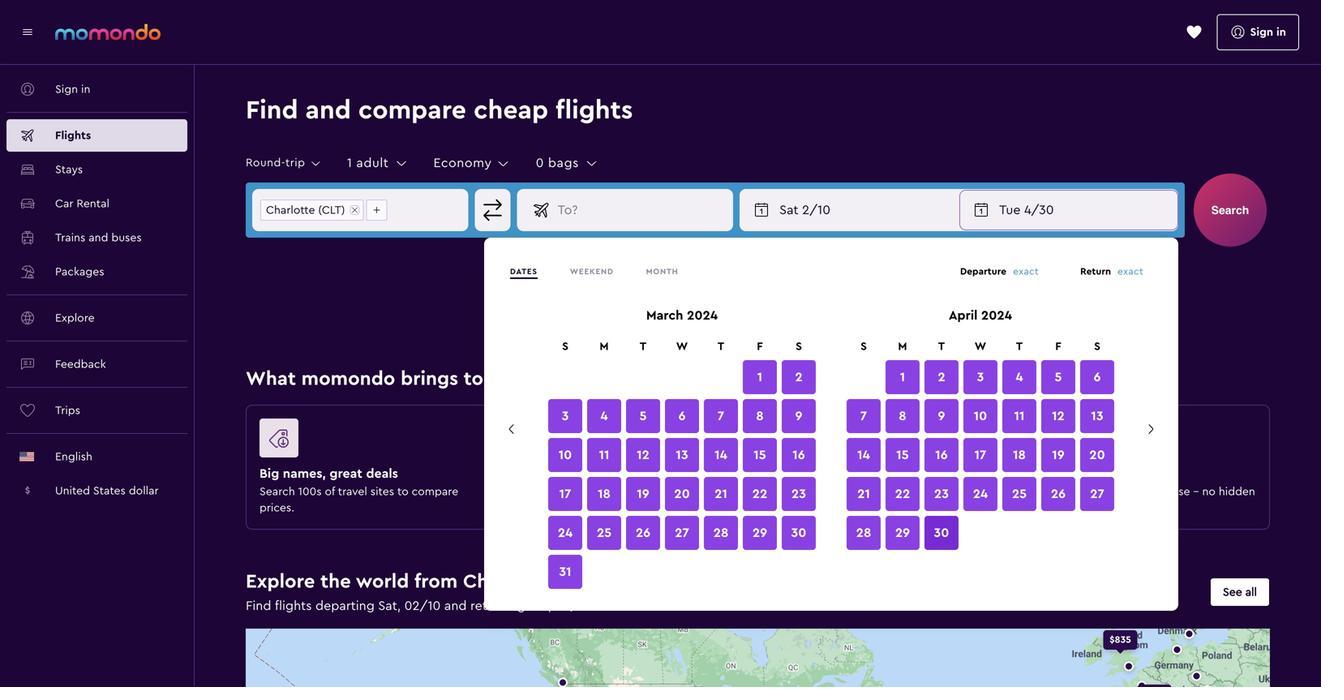 Task type: locate. For each thing, give the bounding box(es) containing it.
1 s from the left
[[562, 341, 569, 352]]

and up completely
[[1088, 467, 1111, 480]]

1 horizontal spatial 12 button
[[1042, 399, 1076, 433]]

2 9 from the left
[[938, 410, 946, 423]]

28 for march 2024
[[714, 527, 729, 540]]

27 for march 2024
[[675, 527, 690, 540]]

11 button for march 2024
[[587, 438, 622, 472]]

9 up instantly
[[938, 410, 946, 423]]

2024 right april
[[982, 309, 1013, 322]]

and up 1 adult
[[306, 97, 351, 123]]

your down the
[[519, 502, 542, 514]]

1 vertical spatial 17 button
[[549, 477, 583, 511]]

2 30 from the left
[[934, 527, 950, 540]]

0 horizontal spatial 26 button
[[626, 516, 661, 550]]

2 28 from the left
[[857, 527, 872, 540]]

2 exact from the left
[[1118, 267, 1144, 277]]

to right sites
[[398, 486, 409, 497]]

1 vertical spatial 19 button
[[626, 477, 661, 511]]

2 for april 2024
[[938, 371, 946, 384]]

0 horizontal spatial 27 button
[[665, 516, 699, 550]]

dates
[[510, 268, 538, 276]]

instantly
[[908, 486, 953, 497]]

9 for april 2024
[[938, 410, 946, 423]]

24 right instantly
[[974, 488, 989, 501]]

1 horizontal spatial 9
[[938, 410, 946, 423]]

0 horizontal spatial 28
[[714, 527, 729, 540]]

2 21 from the left
[[858, 488, 871, 501]]

and down the from
[[445, 600, 467, 613]]

0 horizontal spatial to
[[398, 486, 409, 497]]

23 button left fi? at the bottom
[[782, 477, 816, 511]]

1 figure from the left
[[260, 419, 472, 464]]

2 your from the left
[[835, 502, 858, 514]]

0 horizontal spatial 9
[[796, 410, 803, 423]]

charlotte inside list item
[[266, 204, 315, 216]]

30
[[792, 527, 807, 540], [934, 527, 950, 540]]

the left "table." at the left bottom of the page
[[489, 369, 520, 389]]

26 down aren't
[[636, 527, 651, 540]]

what
[[246, 369, 296, 389]]

0 vertical spatial 10
[[974, 410, 988, 423]]

2 8 button from the left
[[886, 399, 920, 433]]

22
[[753, 488, 768, 501], [896, 488, 911, 501]]

19 button for april 2024
[[1042, 438, 1076, 472]]

30 button down instantly
[[925, 516, 959, 550]]

27 button for march 2024
[[665, 516, 699, 550]]

search inside search without worry the prices you see aren't affected by your searches.
[[519, 467, 561, 480]]

9 button for april 2024
[[925, 399, 959, 433]]

12 up worry
[[637, 449, 650, 462]]

1 for april 2024 1 'button'
[[901, 371, 906, 384]]

19 button for march 2024
[[626, 477, 661, 511]]

25 for march 2024
[[597, 527, 612, 540]]

24 down 'searches.' on the left of page
[[558, 527, 573, 540]]

1 vertical spatial 20 button
[[665, 477, 699, 511]]

by
[[701, 486, 714, 497]]

sign in up flights
[[55, 84, 90, 95]]

13
[[1092, 410, 1104, 423], [676, 449, 689, 462]]

0 horizontal spatial sat,
[[378, 600, 401, 613]]

3 for april
[[977, 371, 985, 384]]

19 button right see
[[626, 477, 661, 511]]

16 for march 2024
[[793, 449, 806, 462]]

28 button down by
[[704, 516, 738, 550]]

5 for march 2024
[[640, 410, 647, 423]]

7 button for march 2024
[[704, 399, 738, 433]]

explore down prices. in the left of the page
[[246, 572, 315, 592]]

sign up flights
[[55, 84, 78, 95]]

1 horizontal spatial 6
[[1094, 371, 1102, 384]]

you
[[869, 467, 892, 480], [577, 486, 596, 497]]

0 vertical spatial flights
[[556, 97, 633, 123]]

2 vertical spatial search
[[260, 486, 295, 497]]

1 horizontal spatial sign in button
[[1218, 14, 1300, 50]]

1 horizontal spatial 7
[[861, 410, 868, 423]]

1 horizontal spatial 3
[[977, 371, 985, 384]]

0 horizontal spatial 16 button
[[782, 438, 816, 472]]

2 29 from the left
[[896, 527, 911, 540]]

19 for march 2024
[[637, 488, 650, 501]]

2 14 from the left
[[858, 449, 871, 462]]

2 w from the left
[[975, 341, 987, 352]]

2 16 button from the left
[[925, 438, 959, 472]]

1 horizontal spatial explore
[[246, 572, 315, 592]]

1 horizontal spatial search
[[519, 467, 561, 480]]

completely
[[1073, 486, 1132, 497]]

figure
[[260, 419, 472, 464], [519, 419, 732, 464], [779, 419, 991, 464], [1038, 419, 1250, 464]]

30 button for april 2024
[[925, 516, 959, 550]]

1 horizontal spatial sign in
[[1251, 26, 1287, 38]]

2 button
[[782, 360, 816, 394], [925, 360, 959, 394]]

charlotte (clt) list
[[253, 190, 395, 230]]

1 horizontal spatial 23
[[935, 488, 949, 501]]

1 for march 2024 1 'button'
[[758, 371, 763, 384]]

30 button down customize
[[782, 516, 816, 550]]

29 for april 2024
[[896, 527, 911, 540]]

search for search
[[1212, 204, 1250, 217]]

2 2024 from the left
[[982, 309, 1013, 322]]

28 button down results.
[[847, 516, 881, 550]]

10 for april
[[974, 410, 988, 423]]

8 button for march 2024
[[743, 399, 777, 433]]

sign right open trips drawer icon
[[1251, 26, 1274, 38]]

1 14 button from the left
[[704, 438, 738, 472]]

and inside trusted and free we're completely free to use – no hidden charges or fees.
[[1088, 467, 1111, 480]]

exact for return
[[1118, 267, 1144, 277]]

25 for april 2024
[[1013, 488, 1027, 501]]

(clt)
[[318, 204, 345, 216]]

2 7 button from the left
[[847, 399, 881, 433]]

14 button up by
[[704, 438, 738, 472]]

the up departing on the left of the page
[[321, 572, 351, 592]]

1 30 from the left
[[792, 527, 807, 540]]

0 horizontal spatial 4
[[601, 410, 608, 423]]

round-
[[246, 157, 286, 168]]

0 horizontal spatial 7
[[718, 410, 725, 423]]

w for march
[[677, 341, 688, 352]]

0 horizontal spatial sign in
[[55, 84, 90, 95]]

24 button down 'searches.' on the left of page
[[549, 516, 583, 550]]

0 horizontal spatial 26
[[636, 527, 651, 540]]

t
[[640, 341, 647, 352], [718, 341, 725, 352], [939, 341, 945, 352], [1017, 341, 1023, 352]]

9 up filter
[[796, 410, 803, 423]]

compare up 1 adult button
[[358, 97, 467, 123]]

0 horizontal spatial explore
[[55, 312, 95, 324]]

sign in button up flights link
[[6, 73, 187, 105]]

sign in button right open trips drawer icon
[[1218, 14, 1300, 50]]

1 8 from the left
[[757, 410, 764, 423]]

1 15 from the left
[[754, 449, 767, 462]]

car rental
[[55, 198, 109, 209]]

1 vertical spatial 4
[[601, 410, 608, 423]]

0 vertical spatial 18 button
[[1003, 438, 1037, 472]]

fees.
[[1097, 502, 1122, 514]]

1 9 from the left
[[796, 410, 803, 423]]

23 up customize
[[792, 488, 807, 501]]

02/10
[[405, 600, 441, 613]]

2 23 from the left
[[935, 488, 949, 501]]

27 button down affected
[[665, 516, 699, 550]]

menu containing march 2024
[[491, 257, 1173, 592]]

aren't
[[621, 486, 651, 497]]

30 button
[[782, 516, 816, 550], [925, 516, 959, 550]]

16 up filter
[[793, 449, 806, 462]]

14 button up early
[[847, 438, 881, 472]]

0 horizontal spatial 18
[[598, 488, 611, 501]]

12 for march 2024
[[637, 449, 650, 462]]

26 button
[[1042, 477, 1076, 511], [626, 516, 661, 550]]

1 horizontal spatial 17 button
[[964, 438, 998, 472]]

2 23 button from the left
[[925, 477, 959, 511]]

30 for april 2024
[[934, 527, 950, 540]]

3 figure from the left
[[779, 419, 991, 464]]

1 7 button from the left
[[704, 399, 738, 433]]

0 horizontal spatial 15
[[754, 449, 767, 462]]

27 for april 2024
[[1091, 488, 1105, 501]]

1 vertical spatial charlotte
[[463, 572, 551, 592]]

16
[[793, 449, 806, 462], [936, 449, 948, 462]]

2 15 button from the left
[[886, 438, 920, 472]]

2 m from the left
[[899, 341, 908, 352]]

1 9 button from the left
[[782, 399, 816, 433]]

2 for march 2024
[[795, 371, 803, 384]]

1 8 button from the left
[[743, 399, 777, 433]]

8 button for april 2024
[[886, 399, 920, 433]]

13 button up affected
[[665, 438, 699, 472]]

1 vertical spatial 6
[[679, 410, 686, 423]]

1 vertical spatial 18 button
[[587, 477, 622, 511]]

want
[[895, 467, 926, 480]]

20 for april 2024
[[1090, 449, 1106, 462]]

flights up 0 bags 'button'
[[556, 97, 633, 123]]

to right brings
[[464, 369, 484, 389]]

1 m from the left
[[600, 341, 609, 352]]

2 8 from the left
[[899, 410, 907, 423]]

united states dollar
[[55, 485, 159, 497]]

4 button up without
[[587, 399, 622, 433]]

2024 right march
[[687, 309, 718, 322]]

25 button down see
[[587, 516, 622, 550]]

15 button up the arrival?
[[886, 438, 920, 472]]

1 vertical spatial 10 button
[[549, 438, 583, 472]]

explore down packages
[[55, 312, 95, 324]]

10 button
[[964, 399, 998, 433], [549, 438, 583, 472]]

7 button up what
[[847, 399, 881, 433]]

what momondo brings to the table.
[[246, 369, 578, 389]]

exact right the departure
[[1014, 267, 1040, 277]]

0 vertical spatial 6
[[1094, 371, 1102, 384]]

8 for march 2024
[[757, 410, 764, 423]]

13 button
[[1081, 399, 1115, 433], [665, 438, 699, 472]]

2/10
[[803, 204, 831, 217]]

1 horizontal spatial to
[[464, 369, 484, 389]]

and for free
[[1088, 467, 1111, 480]]

and right trains
[[89, 232, 108, 243]]

4 button down april 2024
[[1003, 360, 1037, 394]]

trips link
[[6, 394, 187, 427]]

26 button down aren't
[[626, 516, 661, 550]]

17 for april
[[975, 449, 987, 462]]

exact inside departure field
[[1014, 267, 1040, 277]]

find inside "explore the world from charlotte find flights departing sat, 02/10 and returning sat, 02/17"
[[246, 600, 271, 613]]

3 down "table." at the left bottom of the page
[[562, 410, 569, 423]]

0 horizontal spatial 11 button
[[587, 438, 622, 472]]

0 horizontal spatial 19 button
[[626, 477, 661, 511]]

27 button right 'charges'
[[1081, 477, 1115, 511]]

$835
[[1110, 635, 1132, 645]]

2 find from the top
[[246, 600, 271, 613]]

1 horizontal spatial 20 button
[[1081, 438, 1115, 472]]

9 button up filter
[[782, 399, 816, 433]]

0 vertical spatial 24
[[974, 488, 989, 501]]

0 vertical spatial 17 button
[[964, 438, 998, 472]]

wi-
[[804, 486, 823, 497]]

5 button for april 2024
[[1042, 360, 1076, 394]]

affected
[[654, 486, 697, 497]]

your inside search without worry the prices you see aren't affected by your searches.
[[519, 502, 542, 514]]

1 horizontal spatial 9 button
[[925, 399, 959, 433]]

departure
[[961, 267, 1007, 277]]

12 button up aren't
[[626, 438, 661, 472]]

charlotte up returning
[[463, 572, 551, 592]]

4 for march 2024
[[601, 410, 608, 423]]

7 button up by
[[704, 399, 738, 433]]

17
[[975, 449, 987, 462], [560, 488, 572, 501]]

free
[[1114, 467, 1138, 480], [1135, 486, 1155, 497]]

23 button right the arrival?
[[925, 477, 959, 511]]

2024 for april 2024
[[982, 309, 1013, 322]]

2 28 button from the left
[[847, 516, 881, 550]]

0 vertical spatial 12
[[1053, 410, 1065, 423]]

21 for april 2024
[[858, 488, 871, 501]]

1 horizontal spatial m
[[899, 341, 908, 352]]

your down early
[[835, 502, 858, 514]]

4 figure from the left
[[1038, 419, 1250, 464]]

exact right return at the right top of the page
[[1118, 267, 1144, 277]]

15 button
[[743, 438, 777, 472], [886, 438, 920, 472]]

states
[[93, 485, 126, 497]]

1 22 button from the left
[[743, 477, 777, 511]]

1 inside button
[[347, 157, 353, 170]]

0 horizontal spatial 6 button
[[665, 399, 699, 433]]

charlotte inside "explore the world from charlotte find flights departing sat, 02/10 and returning sat, 02/17"
[[463, 572, 551, 592]]

26 for april 2024
[[1052, 488, 1066, 501]]

1 vertical spatial 5 button
[[626, 399, 661, 433]]

0 horizontal spatial 24 button
[[549, 516, 583, 550]]

19 button
[[1042, 438, 1076, 472], [626, 477, 661, 511]]

0 vertical spatial 25 button
[[1003, 477, 1037, 511]]

1 23 from the left
[[792, 488, 807, 501]]

16 button up free
[[782, 438, 816, 472]]

14 button
[[704, 438, 738, 472], [847, 438, 881, 472]]

20 up completely
[[1090, 449, 1106, 462]]

15 button left filter
[[743, 438, 777, 472]]

2 7 from the left
[[861, 410, 868, 423]]

s
[[562, 341, 569, 352], [796, 341, 802, 352], [861, 341, 867, 352], [1095, 341, 1101, 352]]

2 2 button from the left
[[925, 360, 959, 394]]

1 horizontal spatial 11 button
[[1003, 399, 1037, 433]]

27
[[1091, 488, 1105, 501], [675, 527, 690, 540]]

1 vertical spatial 20
[[675, 488, 690, 501]]

2 9 button from the left
[[925, 399, 959, 433]]

2 f from the left
[[1056, 341, 1062, 352]]

29 button for april 2024
[[886, 516, 920, 550]]

1 21 button from the left
[[704, 477, 738, 511]]

momondo
[[302, 369, 395, 389]]

19 up trusted
[[1053, 449, 1065, 462]]

0 horizontal spatial 17
[[560, 488, 572, 501]]

7
[[718, 410, 725, 423], [861, 410, 868, 423]]

25 down see
[[597, 527, 612, 540]]

dollar
[[129, 485, 159, 497]]

1 vertical spatial 18
[[598, 488, 611, 501]]

Return field
[[1118, 266, 1160, 278]]

flights left departing on the left of the page
[[275, 600, 312, 613]]

0 vertical spatial find
[[246, 97, 298, 123]]

saturday february 10th element
[[780, 200, 949, 220]]

0 vertical spatial 11 button
[[1003, 399, 1037, 433]]

1 vertical spatial 26
[[636, 527, 651, 540]]

1 w from the left
[[677, 341, 688, 352]]

car
[[55, 198, 73, 209]]

30 down customize
[[792, 527, 807, 540]]

22 for april 2024
[[896, 488, 911, 501]]

3 t from the left
[[939, 341, 945, 352]]

1 28 from the left
[[714, 527, 729, 540]]

1 horizontal spatial 5 button
[[1042, 360, 1076, 394]]

0 vertical spatial 5
[[1055, 371, 1063, 384]]

2 22 button from the left
[[886, 477, 920, 511]]

1 vertical spatial search
[[519, 467, 561, 480]]

7 for march 2024
[[718, 410, 725, 423]]

1 horizontal spatial 29 button
[[886, 516, 920, 550]]

you up the arrival?
[[869, 467, 892, 480]]

flights
[[55, 130, 91, 141]]

1 exact from the left
[[1014, 267, 1040, 277]]

2 figure from the left
[[519, 419, 732, 464]]

1 2 button from the left
[[782, 360, 816, 394]]

2 21 button from the left
[[847, 477, 881, 511]]

18 button for march 2024
[[587, 477, 622, 511]]

1 29 from the left
[[753, 527, 768, 540]]

tuesday april 30th element
[[1000, 200, 1169, 220]]

12 button up trusted
[[1042, 399, 1076, 433]]

Weekend radio
[[570, 268, 614, 276]]

1 vertical spatial free
[[1135, 486, 1155, 497]]

free left use
[[1135, 486, 1155, 497]]

14 for march 2024
[[715, 449, 728, 462]]

flights
[[556, 97, 633, 123], [275, 600, 312, 613]]

21 right by
[[715, 488, 728, 501]]

0 horizontal spatial 21
[[715, 488, 728, 501]]

Flight origin input text field
[[395, 190, 468, 230]]

list item
[[366, 200, 387, 221]]

2 30 button from the left
[[925, 516, 959, 550]]

18 button for april 2024
[[1003, 438, 1037, 472]]

20 button up completely
[[1081, 438, 1115, 472]]

16 up instantly
[[936, 449, 948, 462]]

2 2 from the left
[[938, 371, 946, 384]]

23
[[792, 488, 807, 501], [935, 488, 949, 501]]

tue
[[1000, 204, 1021, 217]]

search inside button
[[1212, 204, 1250, 217]]

20 for march 2024
[[675, 488, 690, 501]]

0 horizontal spatial 28 button
[[704, 516, 738, 550]]

0 vertical spatial 18
[[1014, 449, 1026, 462]]

12 up trusted
[[1053, 410, 1065, 423]]

figure up trusted and free we're completely free to use – no hidden charges or fees.
[[1038, 419, 1250, 464]]

–
[[1194, 486, 1200, 497]]

sat, down world
[[378, 600, 401, 613]]

24 button right instantly
[[964, 477, 998, 511]]

2 button for march 2024
[[782, 360, 816, 394]]

flights inside "explore the world from charlotte find flights departing sat, 02/10 and returning sat, 02/17"
[[275, 600, 312, 613]]

26 button left or
[[1042, 477, 1076, 511]]

12 button for march 2024
[[626, 438, 661, 472]]

figure up deals
[[260, 419, 472, 464]]

1 23 button from the left
[[782, 477, 816, 511]]

0 horizontal spatial charlotte
[[266, 204, 315, 216]]

compare inside big names, great deals search 100s of travel sites to compare prices.
[[412, 486, 459, 497]]

arrival?
[[868, 486, 905, 497]]

compare right sites
[[412, 486, 459, 497]]

explore inside "explore the world from charlotte find flights departing sat, 02/10 and returning sat, 02/17"
[[246, 572, 315, 592]]

1 29 button from the left
[[743, 516, 777, 550]]

13 for april 2024
[[1092, 410, 1104, 423]]

3 button for april
[[964, 360, 998, 394]]

24 for april
[[974, 488, 989, 501]]

1 vertical spatial 13
[[676, 449, 689, 462]]

20 button for april 2024
[[1081, 438, 1115, 472]]

1 7 from the left
[[718, 410, 725, 423]]

1 21 from the left
[[715, 488, 728, 501]]

5
[[1055, 371, 1063, 384], [640, 410, 647, 423]]

3 down april 2024
[[977, 371, 985, 384]]

0 horizontal spatial 14
[[715, 449, 728, 462]]

13 button up trusted
[[1081, 399, 1115, 433]]

20 left by
[[675, 488, 690, 501]]

1 horizontal spatial 28 button
[[847, 516, 881, 550]]

search
[[1212, 204, 1250, 217], [519, 467, 561, 480], [260, 486, 295, 497]]

from
[[415, 572, 458, 592]]

your inside filter for what you want free wi-fi? early arrival? instantly customize your results.
[[835, 502, 858, 514]]

2 29 button from the left
[[886, 516, 920, 550]]

1 horizontal spatial f
[[1056, 341, 1062, 352]]

30 down instantly
[[934, 527, 950, 540]]

0 horizontal spatial 3
[[562, 410, 569, 423]]

1 horizontal spatial 14
[[858, 449, 871, 462]]

menu
[[491, 257, 1173, 592]]

6 button for april 2024
[[1081, 360, 1115, 394]]

1 horizontal spatial 16 button
[[925, 438, 959, 472]]

charlotte
[[266, 204, 315, 216], [463, 572, 551, 592]]

20 button left by
[[665, 477, 699, 511]]

23 button for april 2024
[[925, 477, 959, 511]]

your
[[519, 502, 542, 514], [835, 502, 858, 514]]

11 button
[[1003, 399, 1037, 433], [587, 438, 622, 472]]

and for compare
[[306, 97, 351, 123]]

0 vertical spatial search
[[1212, 204, 1250, 217]]

15 for april 2024
[[897, 449, 909, 462]]

explore for explore
[[55, 312, 95, 324]]

0 horizontal spatial 4 button
[[587, 399, 622, 433]]

24 for march
[[558, 527, 573, 540]]

2 14 button from the left
[[847, 438, 881, 472]]

1 22 from the left
[[753, 488, 768, 501]]

1 horizontal spatial 19
[[1053, 449, 1065, 462]]

you inside filter for what you want free wi-fi? early arrival? instantly customize your results.
[[869, 467, 892, 480]]

1 vertical spatial sign in button
[[6, 73, 187, 105]]

figure up want
[[779, 419, 991, 464]]

results.
[[862, 502, 899, 514]]

1 1 button from the left
[[743, 360, 777, 394]]

to left use
[[1159, 486, 1170, 497]]

w down march 2024
[[677, 341, 688, 352]]

0 vertical spatial 19 button
[[1042, 438, 1076, 472]]

sign
[[1251, 26, 1274, 38], [55, 84, 78, 95]]

1 horizontal spatial 25 button
[[1003, 477, 1037, 511]]

16 for april 2024
[[936, 449, 948, 462]]

search for search without worry the prices you see aren't affected by your searches.
[[519, 467, 561, 480]]

4 t from the left
[[1017, 341, 1023, 352]]

17 button for april
[[964, 438, 998, 472]]

1 vertical spatial the
[[321, 572, 351, 592]]

4 button for march 2024
[[587, 399, 622, 433]]

25 button left we're
[[1003, 477, 1037, 511]]

16 button up instantly
[[925, 438, 959, 472]]

0 horizontal spatial 6
[[679, 410, 686, 423]]

3 button down "table." at the left bottom of the page
[[549, 399, 583, 433]]

5 button for march 2024
[[626, 399, 661, 433]]

1 horizontal spatial sign
[[1251, 26, 1274, 38]]

prices.
[[260, 502, 295, 514]]

13 up completely
[[1092, 410, 1104, 423]]

0 horizontal spatial 10
[[559, 449, 572, 462]]

23 right the arrival?
[[935, 488, 949, 501]]

1 2 from the left
[[795, 371, 803, 384]]

1 16 from the left
[[793, 449, 806, 462]]

see
[[599, 486, 617, 497]]

17 button right the
[[549, 477, 583, 511]]

sat 2/10
[[780, 204, 831, 217]]

1 vertical spatial 10
[[559, 449, 572, 462]]

28 button
[[704, 516, 738, 550], [847, 516, 881, 550]]

the inside "explore the world from charlotte find flights departing sat, 02/10 and returning sat, 02/17"
[[321, 572, 351, 592]]

0 horizontal spatial 20
[[675, 488, 690, 501]]

1 30 button from the left
[[782, 516, 816, 550]]

0 horizontal spatial 23
[[792, 488, 807, 501]]

1 15 button from the left
[[743, 438, 777, 472]]

22 left free
[[753, 488, 768, 501]]

sign in
[[1251, 26, 1287, 38], [55, 84, 90, 95]]

sign in button
[[1218, 14, 1300, 50], [6, 73, 187, 105]]

0 horizontal spatial 14 button
[[704, 438, 738, 472]]

2 15 from the left
[[897, 449, 909, 462]]

29
[[753, 527, 768, 540], [896, 527, 911, 540]]

2 22 from the left
[[896, 488, 911, 501]]

the
[[489, 369, 520, 389], [321, 572, 351, 592]]

1 16 button from the left
[[782, 438, 816, 472]]

Month radio
[[646, 268, 679, 276]]

0 horizontal spatial 5
[[640, 410, 647, 423]]

search inside big names, great deals search 100s of travel sites to compare prices.
[[260, 486, 295, 497]]

26 up 'charges'
[[1052, 488, 1066, 501]]

2 1 button from the left
[[886, 360, 920, 394]]

1 button
[[743, 360, 777, 394], [886, 360, 920, 394]]

1 horizontal spatial 21 button
[[847, 477, 881, 511]]

27 down affected
[[675, 527, 690, 540]]

2 16 from the left
[[936, 449, 948, 462]]

24 button for march
[[549, 516, 583, 550]]

2024 for march 2024
[[687, 309, 718, 322]]

0 horizontal spatial 17 button
[[549, 477, 583, 511]]

1 horizontal spatial 7 button
[[847, 399, 881, 433]]

flights link
[[6, 119, 187, 152]]

1 f from the left
[[757, 341, 763, 352]]

you down without
[[577, 486, 596, 497]]

brings
[[401, 369, 459, 389]]

1 14 from the left
[[715, 449, 728, 462]]

find and compare cheap flights
[[246, 97, 633, 123]]

charlotte (clt)
[[266, 204, 345, 216]]

sign in right open trips drawer icon
[[1251, 26, 1287, 38]]

united states (english) image
[[19, 452, 34, 462]]

2 s from the left
[[796, 341, 802, 352]]

1 vertical spatial 27
[[675, 527, 690, 540]]

0 vertical spatial 26
[[1052, 488, 1066, 501]]

1 horizontal spatial 24 button
[[964, 477, 998, 511]]

3 button down april 2024
[[964, 360, 998, 394]]

0 bags
[[536, 157, 579, 170]]

22 down want
[[896, 488, 911, 501]]

charlotte left (clt) at the left of page
[[266, 204, 315, 216]]

1 your from the left
[[519, 502, 542, 514]]

1 horizontal spatial 19 button
[[1042, 438, 1076, 472]]

in
[[1277, 26, 1287, 38], [81, 84, 90, 95]]

6 button for march 2024
[[665, 399, 699, 433]]

19 down worry
[[637, 488, 650, 501]]

1 horizontal spatial w
[[975, 341, 987, 352]]

exact inside field
[[1118, 267, 1144, 277]]

1 28 button from the left
[[704, 516, 738, 550]]

21 up results.
[[858, 488, 871, 501]]

8 button
[[743, 399, 777, 433], [886, 399, 920, 433]]

navigation menu image
[[19, 24, 36, 40]]

1 2024 from the left
[[687, 309, 718, 322]]

25 left we're
[[1013, 488, 1027, 501]]

sites
[[371, 486, 394, 497]]

great
[[330, 467, 363, 480]]

1 sat, from the left
[[378, 600, 401, 613]]

1 horizontal spatial exact
[[1118, 267, 1144, 277]]

7 button
[[704, 399, 738, 433], [847, 399, 881, 433]]



Task type: describe. For each thing, give the bounding box(es) containing it.
end date calendar input use left and right arrow keys to change day. use up and down arrow keys to change week. tab
[[491, 306, 1173, 592]]

0 vertical spatial sign in
[[1251, 26, 1287, 38]]

$
[[25, 486, 30, 496]]

13 for march 2024
[[676, 449, 689, 462]]

feedback button
[[6, 348, 187, 381]]

sat
[[780, 204, 799, 217]]

1 adult
[[347, 157, 389, 170]]

worry
[[615, 467, 652, 480]]

1 find from the top
[[246, 97, 298, 123]]

15 button for march 2024
[[743, 438, 777, 472]]

11 for march 2024
[[599, 449, 610, 462]]

big
[[260, 467, 279, 480]]

26 button for march 2024
[[626, 516, 661, 550]]

april
[[949, 309, 978, 322]]

tue 4/30
[[1000, 204, 1055, 217]]

we're
[[1038, 486, 1069, 497]]

20 button for march 2024
[[665, 477, 699, 511]]

sat 2/10 button
[[740, 190, 959, 230]]

16 button for march 2024
[[782, 438, 816, 472]]

search button
[[1194, 174, 1267, 247]]

0 vertical spatial sign in button
[[1218, 14, 1300, 50]]

11 for april 2024
[[1015, 410, 1025, 423]]

28 button for april 2024
[[847, 516, 881, 550]]

27 button for april 2024
[[1081, 477, 1115, 511]]

3 for march
[[562, 410, 569, 423]]

3 s from the left
[[861, 341, 867, 352]]

see all link
[[1211, 578, 1271, 607]]

f for april 2024
[[1056, 341, 1062, 352]]

1 vertical spatial sign in
[[55, 84, 90, 95]]

6 for april 2024
[[1094, 371, 1102, 384]]

no
[[1203, 486, 1216, 497]]

30 button for march 2024
[[782, 516, 816, 550]]

11 button for april 2024
[[1003, 399, 1037, 433]]

6 for march 2024
[[679, 410, 686, 423]]

to inside big names, great deals search 100s of travel sites to compare prices.
[[398, 486, 409, 497]]

f for march 2024
[[757, 341, 763, 352]]

trains and buses link
[[6, 222, 187, 254]]

travel
[[338, 486, 367, 497]]

7 button for april 2024
[[847, 399, 881, 433]]

28 for april 2024
[[857, 527, 872, 540]]

or
[[1083, 502, 1094, 514]]

13 button for march 2024
[[665, 438, 699, 472]]

fi?
[[823, 486, 837, 497]]

1 button for march 2024
[[743, 360, 777, 394]]

17 for march
[[560, 488, 572, 501]]

all
[[1246, 587, 1258, 598]]

month
[[646, 268, 679, 276]]

1 for 1 adult
[[347, 157, 353, 170]]

trusted and free we're completely free to use – no hidden charges or fees.
[[1038, 467, 1256, 514]]

25 button for april 2024
[[1003, 477, 1037, 511]]

17 button for march
[[549, 477, 583, 511]]

7 for april 2024
[[861, 410, 868, 423]]

open trips drawer image
[[1187, 24, 1203, 40]]

the
[[519, 486, 539, 497]]

02/17
[[555, 600, 590, 613]]

map region
[[93, 529, 1322, 687]]

explore for explore the world from charlotte find flights departing sat, 02/10 and returning sat, 02/17
[[246, 572, 315, 592]]

31
[[559, 566, 572, 579]]

feedback
[[55, 359, 106, 370]]

prices
[[542, 486, 574, 497]]

what
[[834, 467, 866, 480]]

see all
[[1224, 587, 1258, 598]]

28 button for march 2024
[[704, 516, 738, 550]]

9 button for march 2024
[[782, 399, 816, 433]]

22 for march 2024
[[753, 488, 768, 501]]

table.
[[525, 369, 578, 389]]

without
[[564, 467, 612, 480]]

m for april 2024
[[899, 341, 908, 352]]

14 button for april 2024
[[847, 438, 881, 472]]

trains and buses
[[55, 232, 142, 243]]

10 button for april
[[964, 399, 998, 433]]

5 for april 2024
[[1055, 371, 1063, 384]]

0 vertical spatial the
[[489, 369, 520, 389]]

english
[[55, 451, 92, 463]]

15 button for april 2024
[[886, 438, 920, 472]]

3 button for march
[[549, 399, 583, 433]]

charges
[[1038, 502, 1080, 514]]

14 for april 2024
[[858, 449, 871, 462]]

Trip type Round-trip field
[[246, 156, 323, 170]]

10 for march
[[559, 449, 572, 462]]

12 for april 2024
[[1053, 410, 1065, 423]]

buses
[[111, 232, 142, 243]]

21 button for march 2024
[[704, 477, 738, 511]]

10 button for march
[[549, 438, 583, 472]]

returning
[[471, 600, 526, 613]]

cheap
[[474, 97, 549, 123]]

26 button for april 2024
[[1042, 477, 1076, 511]]

dates weekend month
[[510, 268, 679, 276]]

23 for april 2024
[[935, 488, 949, 501]]

stays link
[[6, 153, 187, 186]]

Cabin type Economy field
[[434, 155, 512, 172]]

Flight destination input text field
[[551, 190, 733, 230]]

you inside search without worry the prices you see aren't affected by your searches.
[[577, 486, 596, 497]]

0 vertical spatial in
[[1277, 26, 1287, 38]]

24 button for april
[[964, 477, 998, 511]]

2 sat, from the left
[[529, 600, 552, 613]]

25 button for march 2024
[[587, 516, 622, 550]]

to inside trusted and free we're completely free to use – no hidden charges or fees.
[[1159, 486, 1170, 497]]

trains
[[55, 232, 85, 243]]

big names, great deals search 100s of travel sites to compare prices.
[[260, 467, 459, 514]]

22 button for march 2024
[[743, 477, 777, 511]]

april 2024
[[949, 309, 1013, 322]]

0 horizontal spatial sign in button
[[6, 73, 187, 105]]

stays
[[55, 164, 83, 175]]

18 for march 2024
[[598, 488, 611, 501]]

w for april
[[975, 341, 987, 352]]

customize
[[779, 502, 832, 514]]

and inside "explore the world from charlotte find flights departing sat, 02/10 and returning sat, 02/17"
[[445, 600, 467, 613]]

filter for what you want free wi-fi? early arrival? instantly customize your results.
[[779, 467, 953, 514]]

Departure field
[[1014, 266, 1055, 278]]

0 horizontal spatial in
[[81, 84, 90, 95]]

29 for march 2024
[[753, 527, 768, 540]]

remove image
[[351, 206, 359, 214]]

round-trip
[[246, 157, 305, 168]]

1 adult button
[[347, 153, 409, 173]]

29 button for march 2024
[[743, 516, 777, 550]]

united
[[55, 485, 90, 497]]

filter
[[779, 467, 810, 480]]

names,
[[283, 467, 326, 480]]

0 vertical spatial compare
[[358, 97, 467, 123]]

and for buses
[[89, 232, 108, 243]]

march 2024
[[647, 309, 718, 322]]

of
[[325, 486, 335, 497]]

swap departure airport and destination airport image
[[478, 195, 508, 226]]

4 for april 2024
[[1016, 371, 1024, 384]]

exact for departure
[[1014, 267, 1040, 277]]

12 button for april 2024
[[1042, 399, 1076, 433]]

Dates radio
[[510, 268, 538, 276]]

4/30
[[1025, 204, 1055, 217]]

4 s from the left
[[1095, 341, 1101, 352]]

21 button for april 2024
[[847, 477, 881, 511]]

explore the world from charlotte find flights departing sat, 02/10 and returning sat, 02/17
[[246, 572, 590, 613]]

0 vertical spatial sign
[[1251, 26, 1274, 38]]

car rental link
[[6, 187, 187, 220]]

explore link
[[6, 302, 187, 334]]

searches.
[[546, 502, 595, 514]]

use
[[1173, 486, 1191, 497]]

figure for worry
[[519, 419, 732, 464]]

8 for april 2024
[[899, 410, 907, 423]]

1 t from the left
[[640, 341, 647, 352]]

22 button for april 2024
[[886, 477, 920, 511]]

4 button for april 2024
[[1003, 360, 1037, 394]]

15 for march 2024
[[754, 449, 767, 462]]

see
[[1224, 587, 1243, 598]]

world
[[356, 572, 409, 592]]

2 t from the left
[[718, 341, 725, 352]]

19 for april 2024
[[1053, 449, 1065, 462]]

21 for march 2024
[[715, 488, 728, 501]]

bags
[[548, 157, 579, 170]]

free
[[779, 486, 801, 497]]

deals
[[366, 467, 398, 480]]

english button
[[6, 441, 187, 473]]

trip
[[286, 157, 305, 168]]

0 bags button
[[536, 153, 600, 173]]

0 vertical spatial free
[[1114, 467, 1138, 480]]

31 button
[[549, 555, 583, 589]]

100s
[[298, 486, 322, 497]]

1 vertical spatial sign
[[55, 84, 78, 95]]

26 for march 2024
[[636, 527, 651, 540]]

trips
[[55, 405, 80, 416]]

1 button for april 2024
[[886, 360, 920, 394]]

charlotte (clt) list item
[[260, 200, 364, 221]]

tue 4/30 button
[[960, 190, 1179, 230]]

early
[[840, 486, 865, 497]]

m for march 2024
[[600, 341, 609, 352]]

14 button for march 2024
[[704, 438, 738, 472]]

departing
[[316, 600, 375, 613]]



Task type: vqa. For each thing, say whether or not it's contained in the screenshot.
24 button
yes



